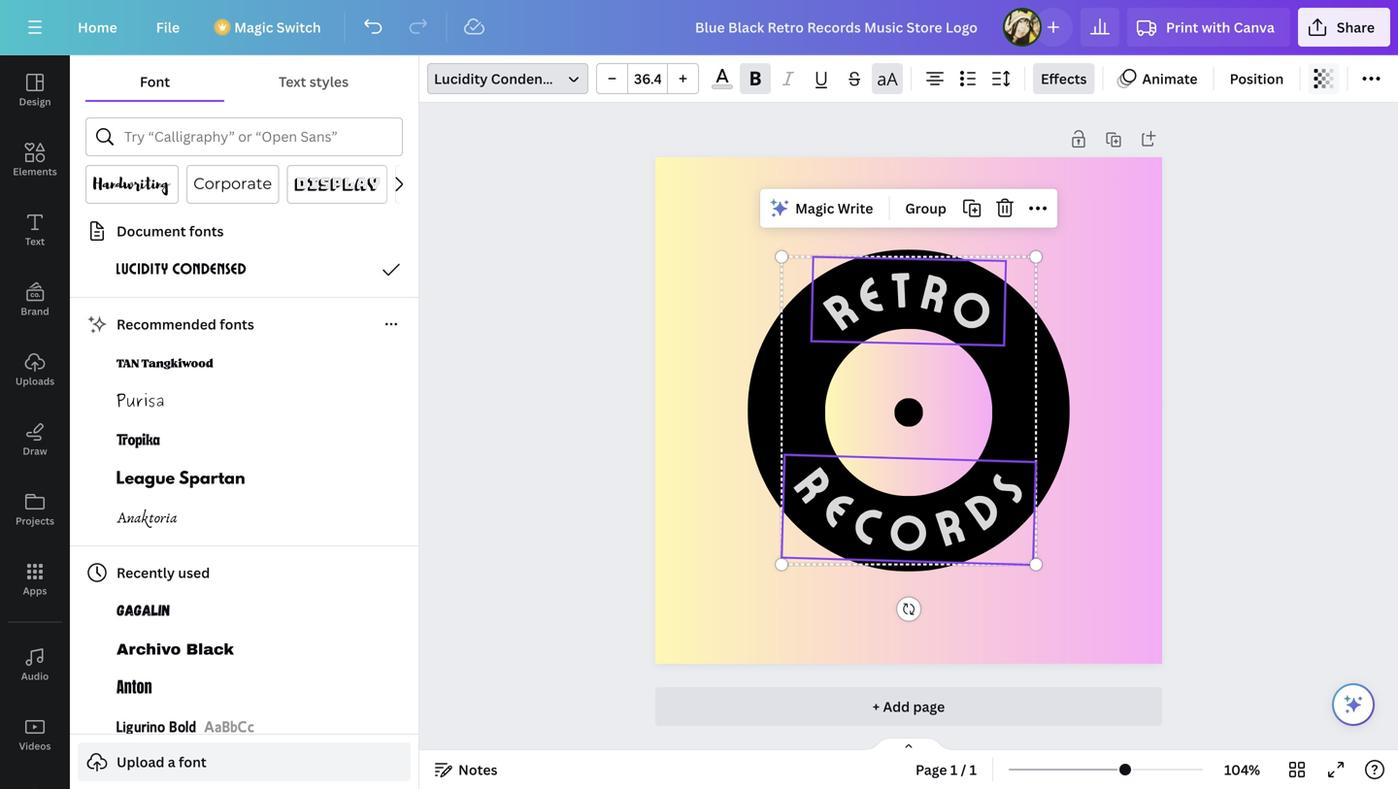 Task type: locate. For each thing, give the bounding box(es) containing it.
tropika image
[[117, 429, 160, 453]]

share
[[1337, 18, 1375, 36]]

text for text styles
[[279, 72, 306, 91]]

elements
[[13, 165, 57, 178]]

0 horizontal spatial magic
[[234, 18, 273, 36]]

1 vertical spatial o
[[890, 501, 929, 561]]

e inside e t r
[[850, 263, 889, 326]]

0 horizontal spatial o
[[890, 501, 929, 561]]

104%
[[1225, 761, 1261, 780]]

corporate image
[[194, 173, 272, 196]]

recently
[[117, 564, 175, 582]]

a
[[168, 753, 176, 772]]

magic for magic write
[[796, 199, 835, 218]]

position button
[[1223, 63, 1292, 94]]

1 horizontal spatial magic
[[796, 199, 835, 218]]

magic inside button
[[796, 199, 835, 218]]

1 horizontal spatial 1
[[970, 761, 977, 780]]

fonts
[[189, 222, 224, 240], [220, 315, 254, 334]]

r inside 'c o r'
[[929, 493, 972, 557]]

league spartan image
[[117, 468, 245, 492]]

1 right the /
[[970, 761, 977, 780]]

canva
[[1234, 18, 1275, 36]]

apps button
[[0, 545, 70, 615]]

0 horizontal spatial 1
[[951, 761, 958, 780]]

Try "Calligraphy" or "Open Sans" search field
[[124, 119, 390, 155]]

1
[[951, 761, 958, 780], [970, 761, 977, 780]]

magic left write
[[796, 199, 835, 218]]

font button
[[85, 63, 224, 100]]

0 vertical spatial text
[[279, 72, 306, 91]]

draw button
[[0, 405, 70, 475]]

page
[[914, 698, 945, 716]]

magic switch
[[234, 18, 321, 36]]

1 vertical spatial fonts
[[220, 315, 254, 334]]

text button
[[0, 195, 70, 265]]

1 vertical spatial magic
[[796, 199, 835, 218]]

e
[[850, 263, 889, 326], [813, 477, 866, 538]]

upload a font button
[[78, 743, 411, 782]]

text inside side panel "tab list"
[[25, 235, 45, 248]]

– – number field
[[634, 69, 662, 88]]

0 vertical spatial fonts
[[189, 222, 224, 240]]

gagalin image
[[117, 600, 170, 624]]

104% button
[[1211, 755, 1274, 786]]

1 vertical spatial text
[[25, 235, 45, 248]]

group
[[596, 63, 699, 94]]

magic left switch
[[234, 18, 273, 36]]

styles
[[310, 72, 349, 91]]

c o r
[[847, 491, 972, 561]]

audio
[[21, 670, 49, 683]]

1 horizontal spatial ligurino bold image
[[204, 717, 255, 740]]

#d9d9d9 image
[[712, 85, 733, 89], [712, 85, 733, 89]]

file
[[156, 18, 180, 36]]

ligurino bold image up upload a font
[[117, 717, 196, 740]]

tan tangkiwood image
[[117, 352, 214, 375]]

show pages image
[[863, 737, 956, 753]]

/
[[961, 761, 967, 780]]

ligurino bold image
[[117, 717, 196, 740], [204, 717, 255, 740]]

handwriting image
[[93, 173, 171, 196]]

0 vertical spatial e
[[850, 263, 889, 326]]

text up brand button
[[25, 235, 45, 248]]

anaktoria image
[[117, 507, 178, 530]]

ligurino bold image up upload a font button at the left
[[204, 717, 255, 740]]

uploads
[[15, 375, 55, 388]]

purisa image
[[117, 390, 164, 414]]

text left styles
[[279, 72, 306, 91]]

switch
[[277, 18, 321, 36]]

print with canva button
[[1128, 8, 1291, 47]]

design
[[19, 95, 51, 108]]

effects button
[[1034, 63, 1095, 94]]

group button
[[898, 193, 955, 224]]

videos button
[[0, 700, 70, 770]]

magic switch button
[[203, 8, 337, 47]]

magic write button
[[765, 193, 881, 224]]

o right t
[[941, 274, 1006, 344]]

effects
[[1041, 69, 1087, 88]]

text styles button
[[224, 63, 403, 100]]

1 horizontal spatial text
[[279, 72, 306, 91]]

design button
[[0, 55, 70, 125]]

fonts right recommended
[[220, 315, 254, 334]]

print with canva
[[1167, 18, 1275, 36]]

notes button
[[427, 755, 506, 786]]

document
[[117, 222, 186, 240]]

t
[[889, 258, 914, 318]]

page 1 / 1
[[916, 761, 977, 780]]

share button
[[1299, 8, 1391, 47]]

0 vertical spatial magic
[[234, 18, 273, 36]]

lucidity condensed button
[[427, 63, 589, 94]]

text
[[279, 72, 306, 91], [25, 235, 45, 248]]

lucidity condensed
[[434, 69, 566, 88]]

1 vertical spatial e
[[813, 477, 866, 538]]

1 horizontal spatial o
[[941, 274, 1006, 344]]

animate
[[1143, 69, 1198, 88]]

o
[[941, 274, 1006, 344], [890, 501, 929, 561]]

lucidity condensed image
[[117, 258, 247, 282]]

magic for magic switch
[[234, 18, 273, 36]]

+ add page
[[873, 698, 945, 716]]

text styles
[[279, 72, 349, 91]]

0 horizontal spatial ligurino bold image
[[117, 717, 196, 740]]

o left d
[[890, 501, 929, 561]]

1 left the /
[[951, 761, 958, 780]]

magic
[[234, 18, 273, 36], [796, 199, 835, 218]]

o inside 'c o r'
[[890, 501, 929, 561]]

r
[[916, 260, 955, 323], [812, 278, 867, 341], [785, 456, 847, 513], [929, 493, 972, 557]]

0 horizontal spatial text
[[25, 235, 45, 248]]

fonts up lucidity condensed image
[[189, 222, 224, 240]]

brand button
[[0, 265, 70, 335]]

magic inside button
[[234, 18, 273, 36]]

condensed
[[491, 69, 566, 88]]

recommended fonts
[[117, 315, 254, 334]]



Task type: vqa. For each thing, say whether or not it's contained in the screenshot.
draw button
yes



Task type: describe. For each thing, give the bounding box(es) containing it.
main menu bar
[[0, 0, 1399, 55]]

d
[[954, 477, 1012, 541]]

side panel tab list
[[0, 55, 70, 790]]

canva assistant image
[[1342, 694, 1366, 717]]

animate button
[[1112, 63, 1206, 94]]

file button
[[141, 8, 195, 47]]

+
[[873, 698, 880, 716]]

upload
[[117, 753, 165, 772]]

lucidity
[[434, 69, 488, 88]]

r inside e t r
[[916, 260, 955, 323]]

fonts for recommended fonts
[[220, 315, 254, 334]]

s
[[979, 461, 1035, 512]]

uploads button
[[0, 335, 70, 405]]

projects
[[16, 515, 54, 528]]

1 1 from the left
[[951, 761, 958, 780]]

brand
[[21, 305, 49, 318]]

audio button
[[0, 630, 70, 700]]

c
[[847, 491, 891, 556]]

recommended
[[117, 315, 217, 334]]

add
[[883, 698, 910, 716]]

draw
[[23, 445, 47, 458]]

2 ligurino bold image from the left
[[204, 717, 255, 740]]

fonts for document fonts
[[189, 222, 224, 240]]

projects button
[[0, 475, 70, 545]]

0 vertical spatial o
[[941, 274, 1006, 344]]

position
[[1230, 69, 1284, 88]]

recently used
[[117, 564, 210, 582]]

with
[[1202, 18, 1231, 36]]

used
[[178, 564, 210, 582]]

write
[[838, 199, 874, 218]]

elements button
[[0, 125, 70, 195]]

font
[[140, 72, 170, 91]]

e for e t r
[[850, 263, 889, 326]]

+ add page button
[[656, 688, 1163, 727]]

videos
[[19, 740, 51, 753]]

apps
[[23, 585, 47, 598]]

text for text
[[25, 235, 45, 248]]

2 1 from the left
[[970, 761, 977, 780]]

document fonts
[[117, 222, 224, 240]]

Design title text field
[[680, 8, 996, 47]]

archivo black image
[[117, 639, 234, 662]]

home
[[78, 18, 117, 36]]

notes
[[458, 761, 498, 780]]

font
[[179, 753, 207, 772]]

print
[[1167, 18, 1199, 36]]

anton image
[[117, 678, 153, 701]]

group
[[906, 199, 947, 218]]

e t r
[[850, 258, 955, 326]]

e for e
[[813, 477, 866, 538]]

display image
[[295, 173, 380, 196]]

magic write
[[796, 199, 874, 218]]

page
[[916, 761, 948, 780]]

1 ligurino bold image from the left
[[117, 717, 196, 740]]

upload a font
[[117, 753, 207, 772]]

home link
[[62, 8, 133, 47]]



